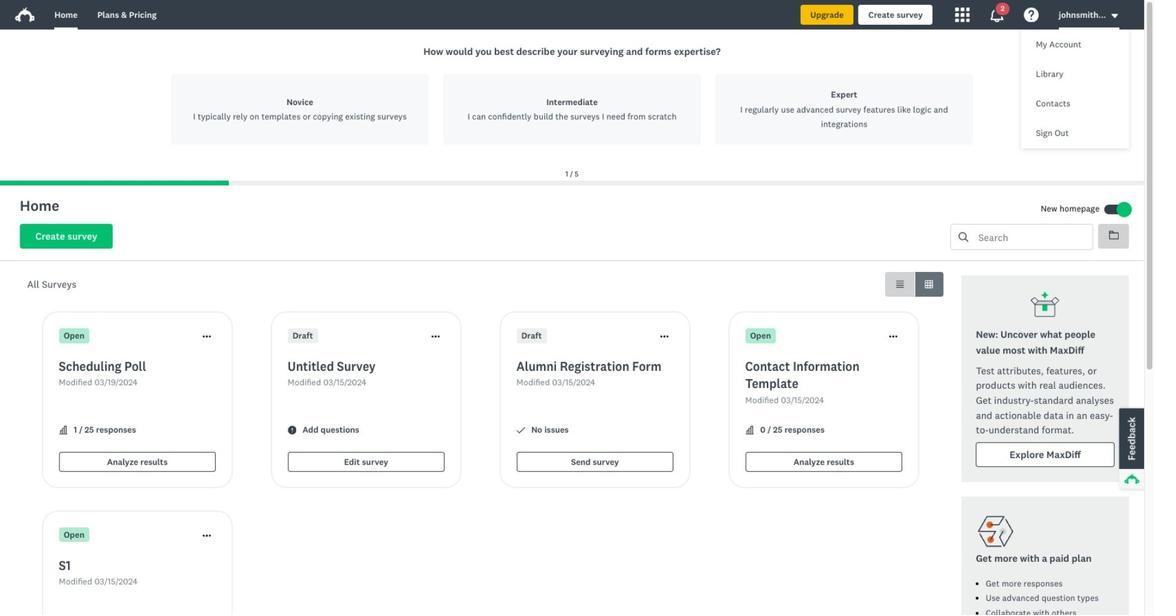 Task type: vqa. For each thing, say whether or not it's contained in the screenshot.
the response based pricing icon
yes



Task type: locate. For each thing, give the bounding box(es) containing it.
search image
[[959, 232, 969, 242], [959, 232, 969, 242]]

folders image
[[1109, 231, 1119, 240], [1109, 231, 1119, 240]]

max diff icon image
[[1031, 291, 1060, 320]]

brand logo image
[[15, 5, 35, 25], [15, 7, 35, 22]]

response count image
[[745, 426, 754, 435], [59, 426, 67, 435], [745, 426, 754, 435]]

help icon image
[[1024, 7, 1039, 22]]

notification center icon image
[[990, 7, 1005, 22]]

1 folders image from the top
[[1109, 231, 1119, 240]]

products icon image
[[955, 7, 970, 22], [955, 7, 970, 22]]

dropdown arrow icon image
[[1111, 11, 1120, 20], [1112, 14, 1119, 18]]

dialog
[[0, 30, 1144, 186]]

group
[[886, 272, 944, 297]]



Task type: describe. For each thing, give the bounding box(es) containing it.
2 folders image from the top
[[1109, 231, 1119, 240]]

response count image
[[59, 426, 67, 435]]

warning image
[[288, 426, 296, 435]]

2 brand logo image from the top
[[15, 7, 35, 22]]

1 brand logo image from the top
[[15, 5, 35, 25]]

Search text field
[[969, 225, 1093, 250]]

no issues image
[[517, 426, 525, 435]]

response based pricing icon image
[[976, 512, 1016, 552]]



